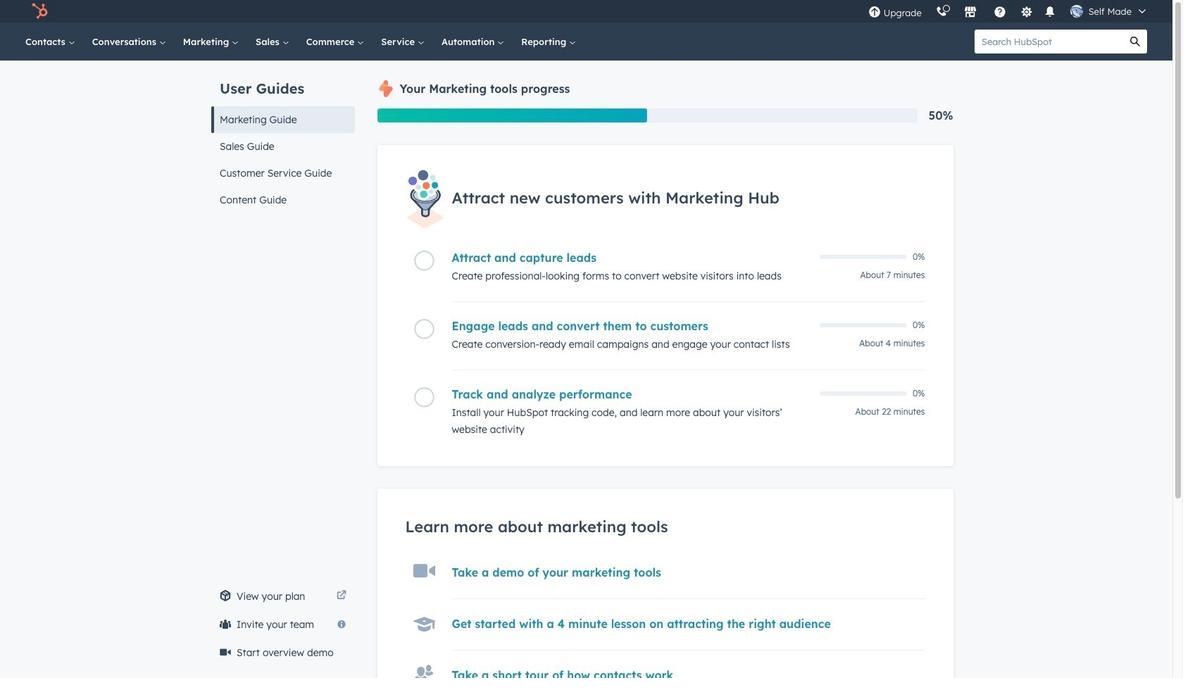 Task type: describe. For each thing, give the bounding box(es) containing it.
marketplaces image
[[964, 6, 977, 19]]

ruby anderson image
[[1070, 5, 1083, 18]]

Search HubSpot search field
[[975, 30, 1123, 54]]

user guides element
[[211, 61, 355, 213]]



Task type: vqa. For each thing, say whether or not it's contained in the screenshot.
User Guides element
yes



Task type: locate. For each thing, give the bounding box(es) containing it.
link opens in a new window image
[[336, 591, 346, 601]]

link opens in a new window image
[[336, 588, 346, 605]]

menu
[[861, 0, 1156, 23]]

progress bar
[[377, 108, 647, 123]]



